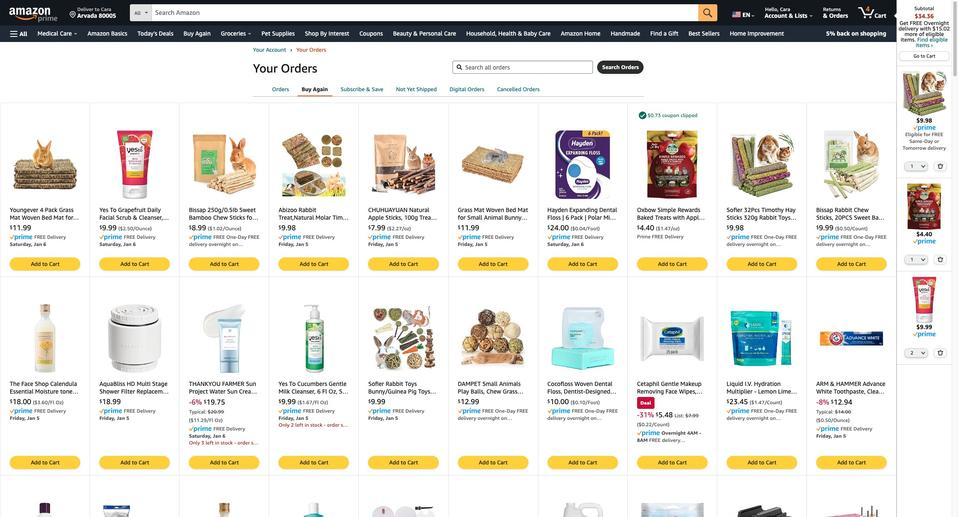 Task type: vqa. For each thing, say whether or not it's contained in the screenshot.
brand
no



Task type: describe. For each thing, give the bounding box(es) containing it.
moroccanoil extra volume shampoo image
[[304, 503, 324, 518]]

add to cart submit for yes to grapefruit daily facial scrub & cleanser,… $ 9 . 99 ($2.50/ounce)
[[100, 258, 170, 271]]

$ inside dampet small animals play balls, chew grass… $ 12 . 99
[[458, 399, 461, 404]]

delivery for youngever 4 pack grass mat woven bed mat for… $ 11 . 99
[[47, 234, 66, 241]]

makeup
[[681, 380, 702, 388]]

free delivery saturday, jan 6 up only 3 left in stock - order soon. at the bottom of page
[[189, 426, 245, 439]]

free down designed… at the right
[[607, 408, 618, 415]]

cetaphil gentle makeup removing face wipes,…
[[637, 380, 703, 395]]

oz) inside the thankyou farmer sun project water sun crea… - 6% $ 19 . 75 typical: $20.99 ($11.29/fl oz)
[[215, 418, 223, 424]]

› inside find eligible items ›
[[931, 42, 933, 48]]

dentist-
[[564, 388, 586, 395]]

free down ($0.50/ounce)
[[841, 426, 852, 433]]

to for 9
[[289, 380, 296, 388]]

free shipping for prime members image for bissap 250g/0.5ib sweet bamboo chew sticks fo… $ 8 . 99 ($1.02/ounce)
[[189, 235, 212, 241]]

6%
[[192, 398, 202, 407]]

all inside search box
[[134, 10, 141, 16]]

add for chuhuayuan natural apple sticks, 100g trea… $ 7 . 99 ($2.27/oz)
[[389, 261, 399, 268]]

your account link
[[253, 46, 286, 53]]

oxbow simple rewards baked treats with apples and bananas for rabbits, guinea pigs, chinchillas, and small pets 3 ounce (pack of 1) image
[[901, 183, 948, 230]]

digital orders
[[450, 86, 485, 93]]

98 inside abizoo rabbit treat,natural molar tim… $ 9 . 98
[[287, 224, 296, 232]]

$ inside the thankyou farmer sun project water sun crea… - 6% $ 19 . 75 typical: $20.99 ($11.29/fl oz)
[[204, 399, 207, 405]]

yes to cucumbers gentle milk cleanser, 6 fl oz, soothing face wash that won't strip skin, formulated with cucumber, aloe, gre image
[[304, 304, 324, 373]]

$ inside the grass mat woven bed mat for small animal bunny… $ 11 . 99
[[458, 225, 461, 230]]

chew inside bissap 250g/0.5ib sweet bamboo chew sticks fo… $ 8 . 99 ($1.02/ounce)
[[213, 214, 228, 221]]

$ inside the liquid i.v. hydration multiplier - lemon lime… $ 23 . 45 ($1.47/count)
[[727, 399, 730, 404]]

ba…
[[872, 214, 885, 221]]

appl…
[[687, 214, 705, 221]]

cart inside 'link'
[[927, 53, 936, 59]]

jan up "only 2 left in stock - order soon."
[[296, 415, 304, 422]]

. inside "- 31% $ 5 . 48 list: $7.99 ($0.22/count)"
[[663, 411, 665, 420]]

pallmann hardwood floor cleaner concentrate 1 gallon - makes 8 gallons of cleaner - water-based streak-free formula image
[[562, 503, 603, 518]]

day inside the eligible for free same-day or tomorrow delivery
[[925, 138, 933, 144]]

chew inside dampet small animals play balls, chew grass… $ 12 . 99
[[487, 388, 501, 395]]

8am
[[637, 437, 648, 444]]

saturday, for .
[[10, 241, 32, 247]]

free down the ba… at the right top of the page
[[875, 234, 887, 241]]

apple
[[368, 214, 384, 221]]

free down 'sofier rabbit toys bunny/guinea pig toys… $ 9 . 99'
[[393, 408, 404, 415]]

the face shop calendula essential moisture tone… $ 18 . 00 ($3.60/fl oz)
[[10, 380, 78, 407]]

free down ($1.47/count)
[[751, 408, 763, 415]]

$ inside oxbow simple rewards baked treats with appl… $ 4 . 40 ($1.47/oz) prime free delivery
[[637, 225, 640, 230]]

sofier rabbit toys bunny/guinea pig toys natural timothy hay hamster toys for teeth handmade chews and treats apple wood stic image
[[372, 306, 435, 371]]

yes to grapefruit daily facial scrub &amp; cleanser, exfoliating &amp; restoring cleanser that enhances skins radiance, with antioxidants, lemon balm extract, &amp; vitamin c, natural, vegan &amp; cruelty free, 4 oz image
[[901, 277, 948, 323]]

add to cart for aquabliss hd multi stage shower filter replacem… $ 18 . 99
[[120, 460, 149, 466]]

($0.50/count)
[[835, 226, 868, 232]]

face inside cetaphil gentle makeup removing face wipes,…
[[666, 388, 678, 395]]

beauty & personal care
[[393, 30, 456, 37]]

free shipping for prime members image for arm & hammer advance white toothpaste, clea… - 8% $ 12 . 94 typical: $14.00 ($0.50/ounce)
[[816, 427, 839, 433]]

($2.27/oz)
[[387, 226, 411, 232]]

polar
[[588, 214, 602, 221]]

amazon home link
[[556, 28, 606, 39]]

essential
[[10, 388, 34, 395]]

small inside the grass mat woven bed mat for small animal bunny… $ 11 . 99
[[467, 214, 483, 221]]

add to cart for liquid i.v. hydration multiplier - lemon lime… $ 23 . 45 ($1.47/count)
[[748, 460, 777, 466]]

subtotal $34.36
[[915, 5, 935, 20]]

simple
[[658, 206, 676, 214]]

overnight for ($0.10/foot)
[[567, 415, 590, 422]]

pack inside hayden expanding dental floss | 6 pack | polar mi… $ 24 . 00 ($0.04/foot)
[[571, 214, 583, 221]]

1 for $4.40
[[911, 257, 914, 262]]

$0.73
[[648, 112, 661, 118]]

$ inside youngever 4 pack grass mat woven bed mat for… $ 11 . 99
[[10, 225, 13, 230]]

search image
[[457, 64, 462, 70]]

for inside the eligible for free same-day or tomorrow delivery
[[924, 131, 931, 138]]

home inside amazon home link
[[584, 30, 601, 37]]

delivery up only 3 left in stock - order soon. at the bottom of page
[[226, 426, 245, 433]]

groceries link
[[216, 28, 256, 39]]

100g
[[404, 214, 418, 221]]

free down ($2.27/oz)
[[393, 234, 404, 241]]

today's deals
[[137, 30, 173, 37]]

6 for 11
[[43, 241, 46, 247]]

to for abizoo rabbit treat,natural molar tim…
[[311, 261, 317, 268]]

to for cetaphil gentle makeup removing face wipes,…
[[670, 460, 675, 466]]

rabbit for 9
[[835, 206, 853, 214]]

toys… inside "sofier 32pcs timothy hay sticks 320g rabbit toys… $ 9 . 98"
[[779, 214, 797, 221]]

play
[[458, 388, 469, 395]]

account inside navigation navigation
[[765, 12, 787, 19]]

delivery for ($1.47/count)
[[727, 415, 745, 422]]

5 for sofier rabbit toys bunny/guinea pig toys… $ 9 . 99
[[395, 415, 398, 422]]

5%
[[826, 30, 836, 37]]

free delivery friday, jan 5 for aquabliss hd multi stage shower filter replacem… $ 18 . 99
[[99, 408, 156, 422]]

. inside yes to cucumbers gentle milk cleanser, 6 fl oz, s… $ 9 . 99 ($1.67/fl oz)
[[286, 398, 287, 407]]

delivery inside oxbow simple rewards baked treats with appl… $ 4 . 40 ($1.47/oz) prime free delivery
[[665, 234, 684, 240]]

free inside get free overnight delivery with $15.02 more of eligible items.
[[910, 20, 923, 26]]

free shipping for prime members image up 8am
[[637, 431, 660, 437]]

medical
[[38, 30, 58, 37]]

oz) inside the face shop calendula essential moisture tone… $ 18 . 00 ($3.60/fl oz)
[[56, 400, 64, 406]]

free down ($3.60/fl
[[34, 408, 46, 415]]

items.
[[901, 36, 916, 43]]

find a gift
[[651, 30, 679, 37]]

$ inside "sofier 32pcs timothy hay sticks 320g rabbit toys… $ 9 . 98"
[[727, 225, 730, 230]]

. inside bissap 250g/0.5ib sweet bamboo chew sticks fo… $ 8 . 99 ($1.02/ounce)
[[196, 224, 198, 232]]

$ inside aquabliss hd multi stage shower filter replacem… $ 18 . 99
[[99, 399, 102, 404]]

free right 8am
[[649, 437, 661, 444]]

99 inside yes to cucumbers gentle milk cleanser, 6 fl oz, s… $ 9 . 99 ($1.67/fl oz)
[[287, 398, 296, 407]]

en link
[[727, 2, 759, 23]]

sticks, for .
[[816, 214, 834, 221]]

00 inside cocofloss woven dental floss, dentist-designed… $ 10 . 00 ($0.10/foot)
[[561, 398, 569, 407]]

free down youngever 4 pack grass mat woven bed mat for… $ 11 . 99
[[34, 234, 46, 241]]

small inside dampet small animals play balls, chew grass… $ 12 . 99
[[483, 380, 498, 388]]

free up only 3 left in stock - order soon. at the bottom of page
[[214, 426, 225, 433]]

- inside the thankyou farmer sun project water sun crea… - 6% $ 19 . 75 typical: $20.99 ($11.29/fl oz)
[[189, 398, 192, 407]]

. inside the grass mat woven bed mat for small animal bunny… $ 11 . 99
[[469, 224, 471, 232]]

overnight for ($1.47/count)
[[747, 415, 769, 422]]

stock for typical:
[[221, 440, 233, 446]]

0 vertical spatial sun
[[246, 380, 256, 388]]

or
[[935, 138, 939, 144]]

32pcs
[[744, 206, 760, 214]]

arm & hammer advance white toothpaste, clea… - 8% $ 12 . 94 typical: $14.00 ($0.50/ounce)
[[816, 380, 886, 424]]

stock for 99
[[310, 422, 323, 428]]

removing
[[637, 388, 664, 395]]

in for typical:
[[215, 440, 219, 446]]

supplies
[[272, 30, 295, 37]]

pack inside youngever 4 pack grass mat woven bed mat for… $ 11 . 99
[[45, 206, 57, 214]]

digital orders link
[[450, 86, 485, 93]]

free shipping for prime members image for chuhuayuan natural apple sticks, 100g trea… $ 7 . 99 ($2.27/oz)
[[368, 235, 391, 241]]

dampet
[[458, 380, 481, 388]]

not yet shipped link
[[396, 86, 437, 93]]

mat up bunny… on the top right
[[518, 206, 528, 214]]

free down abizoo rabbit treat,natural molar tim… $ 9 . 98
[[303, 234, 315, 241]]

All search field
[[130, 4, 718, 22]]

free delivery friday, jan 5 down '($1.67/fl'
[[279, 408, 335, 422]]

free shipping for prime members image down the '($11.29/fl' on the left bottom
[[189, 427, 212, 433]]

add to cart for youngever 4 pack grass mat woven bed mat for… $ 11 . 99
[[31, 261, 60, 268]]

arm & hammer advance white toothpaste, clean mint, extreme whitening 4.3 oz ( pack of 6) image
[[820, 332, 883, 346]]

friday, for chuhuayuan natural apple sticks, 100g trea… $ 7 . 99 ($2.27/oz)
[[368, 241, 384, 247]]

1 vertical spatial 2
[[291, 422, 294, 428]]

designed…
[[586, 388, 616, 395]]

milk
[[279, 388, 290, 395]]

. inside abizoo rabbit treat,natural molar tim… $ 9 . 98
[[286, 224, 287, 232]]

bissap rabbit chew sticks, 20pcs sweet ba… $ 9 . 99 ($0.50/count)
[[816, 206, 885, 232]]

delivery for ($0.50/count)
[[816, 241, 835, 247]]

free one-day free delivery overnight on… for ($1.02/ounce)
[[189, 234, 260, 247]]

friday, down milk
[[279, 415, 295, 422]]

delivery for arm & hammer advance white toothpaste, clea… - 8% $ 12 . 94 typical: $14.00 ($0.50/ounce)
[[854, 426, 873, 433]]

- right the 3
[[234, 440, 236, 446]]

3
[[201, 440, 204, 446]]

($11.29/fl
[[189, 418, 213, 424]]

($0.10/foot)
[[571, 400, 600, 406]]

go
[[914, 53, 920, 59]]

on… for ($1.47/count)
[[770, 415, 781, 422]]

99 inside yes to grapefruit daily facial scrub & cleanser,… $ 9 . 99 ($2.50/ounce)
[[108, 224, 117, 232]]

your for your account › your orders
[[253, 46, 265, 53]]

woven inside youngever 4 pack grass mat woven bed mat for… $ 11 . 99
[[22, 214, 40, 221]]

mat up animal
[[474, 206, 485, 214]]

to inside "deliver to cara arvada 80005‌"
[[95, 6, 100, 12]]

to for sofier 32pcs timothy hay sticks 320g rabbit toys…
[[759, 261, 765, 268]]

- inside overnight 4am - 8am
[[699, 430, 702, 437]]

5 for aquabliss hd multi stage shower filter replacem… $ 18 . 99
[[126, 415, 129, 422]]

. inside arm & hammer advance white toothpaste, clea… - 8% $ 12 . 94 typical: $14.00 ($0.50/ounce)
[[842, 398, 844, 407]]

to inside 'link'
[[921, 53, 926, 59]]

add for bissap rabbit chew sticks, 20pcs sweet ba… $ 9 . 99 ($0.50/count)
[[838, 261, 848, 268]]

& for account & lists
[[789, 12, 793, 19]]

add to cart for yes to grapefruit daily facial scrub & cleanser,… $ 9 . 99 ($2.50/ounce)
[[120, 261, 149, 268]]

9 inside 'sofier rabbit toys bunny/guinea pig toys… $ 9 . 99'
[[371, 398, 375, 407]]

orders down your orders
[[272, 86, 289, 93]]

23
[[730, 398, 738, 407]]

with inside oxbow simple rewards baked treats with appl… $ 4 . 40 ($1.47/oz) prime free delivery
[[673, 214, 685, 221]]

treat,natural
[[279, 214, 314, 221]]

1 care from the left
[[60, 30, 72, 37]]

dental for mi…
[[599, 206, 617, 214]]

delivery for ($1.02/ounce)
[[189, 241, 207, 247]]

thankyou farmer sun project water sun cream 1.75 fl oz (50ml) - travel size sunscreen, face sunscreen for sensitive skin, kor image
[[203, 304, 246, 373]]

face inside the face shop calendula essential moisture tone… $ 18 . 00 ($3.60/fl oz)
[[21, 380, 33, 388]]

99 inside youngever 4 pack grass mat woven bed mat for… $ 11 . 99
[[23, 224, 31, 232]]

en
[[743, 11, 751, 18]]

oxbow simple rewards baked treats with appl… $ 4 . 40 ($1.47/oz) prime free delivery
[[637, 206, 705, 240]]

day for ($1.02/ounce)
[[238, 234, 247, 241]]

- inside arm & hammer advance white toothpaste, clea… - 8% $ 12 . 94 typical: $14.00 ($0.50/ounce)
[[816, 398, 819, 407]]

mat left for…
[[54, 214, 64, 221]]

add to cart submit for grass mat woven bed mat for small animal bunny… $ 11 . 99
[[458, 258, 528, 271]]

aquabliss
[[99, 380, 125, 388]]

shop inside the face shop calendula essential moisture tone… $ 18 . 00 ($3.60/fl oz)
[[35, 380, 49, 388]]

home improvement
[[730, 30, 784, 37]]

filter
[[121, 388, 135, 395]]

amazon image
[[9, 8, 51, 20]]

6 for ($0.04/foot)
[[581, 241, 584, 247]]

your orders
[[253, 61, 317, 75]]

grass mat woven bed mat for small animal bunny… $ 11 . 99
[[458, 206, 528, 232]]

9 inside bissap rabbit chew sticks, 20pcs sweet ba… $ 9 . 99 ($0.50/count)
[[819, 224, 823, 232]]

- inside the liquid i.v. hydration multiplier - lemon lime… $ 23 . 45 ($1.47/count)
[[754, 388, 757, 395]]

1 | from the left
[[563, 214, 564, 221]]

dampet small animals play balls, chew grass balls & rolling chew toys for bunny, improve pets dental health for rabbit, chinc image
[[461, 309, 525, 369]]

orders inside returns & orders
[[829, 12, 848, 19]]

list containing your account
[[253, 45, 644, 54]]

free down 'fo…'
[[248, 234, 260, 241]]

baby
[[524, 30, 537, 37]]

to for thankyou farmer sun project water sun crea…
[[222, 460, 227, 466]]

crea…
[[239, 388, 257, 395]]

to for liquid i.v. hydration multiplier - lemon lime…
[[759, 460, 765, 466]]

shop inside shop by interest link
[[305, 30, 319, 37]]

free delivery friday, jan 5 for chuhuayuan natural apple sticks, 100g trea… $ 7 . 99 ($2.27/oz)
[[368, 234, 425, 247]]

amazon for amazon basics
[[88, 30, 110, 37]]

facial
[[99, 214, 115, 221]]

. inside oxbow simple rewards baked treats with appl… $ 4 . 40 ($1.47/oz) prime free delivery
[[644, 224, 646, 232]]

7
[[371, 224, 375, 232]]

5 up "only 2 left in stock - order soon."
[[306, 415, 309, 422]]

delete 2 items image
[[938, 350, 944, 356]]

chuhuayuan natural apple sticks, 100g treats food for small animals, chew toys for chinchilla guinea pigs rabbit squirrel ham image
[[372, 134, 435, 195]]

for inside the grass mat woven bed mat for small animal bunny… $ 11 . 99
[[458, 214, 466, 221]]

bissap 250g/0.5ib sweet bamboo chew sticks fo… $ 8 . 99 ($1.02/ounce)
[[189, 206, 258, 232]]

calendula
[[50, 380, 77, 388]]

gift
[[668, 30, 679, 37]]

saturday, up the 3
[[189, 433, 212, 439]]

› inside list
[[290, 46, 292, 53]]

orders down your account › your orders
[[281, 61, 317, 75]]

find a gift link
[[645, 28, 684, 39]]

add to cart submit for bissap 250g/0.5ib sweet bamboo chew sticks fo… $ 8 . 99 ($1.02/ounce)
[[189, 258, 259, 271]]

your for your orders
[[253, 61, 278, 75]]

hayden
[[548, 206, 568, 214]]

delivery for yes to grapefruit daily facial scrub & cleanser,… $ 9 . 99 ($2.50/ounce)
[[137, 234, 156, 241]]

to for cocofloss woven dental floss, dentist-designed…
[[580, 460, 585, 466]]

grass inside the grass mat woven bed mat for small animal bunny… $ 11 . 99
[[458, 206, 473, 214]]

free down "sofier 32pcs timothy hay sticks 320g rabbit toys… $ 9 . 98"
[[751, 234, 763, 241]]

cart for aquabliss hd multi stage shower filter replacem…
[[139, 460, 149, 466]]

digital
[[450, 86, 466, 93]]

. inside yes to grapefruit daily facial scrub & cleanser,… $ 9 . 99 ($2.50/ounce)
[[106, 224, 108, 232]]

. inside dampet small animals play balls, chew grass… $ 12 . 99
[[469, 398, 471, 407]]

cart for thankyou farmer sun project water sun crea…
[[228, 460, 239, 466]]

oz) inside yes to cucumbers gentle milk cleanser, 6 fl oz, s… $ 9 . 99 ($1.67/fl oz)
[[320, 400, 328, 406]]

jan for chuhuayuan natural apple sticks, 100g trea… $ 7 . 99 ($2.27/oz)
[[386, 241, 394, 247]]

6 inside hayden expanding dental floss | 6 pack | polar mi… $ 24 . 00 ($0.04/foot)
[[566, 214, 569, 221]]

overnight for ($0.50/count)
[[836, 241, 858, 247]]

hd
[[127, 380, 135, 388]]

yes to grapefruit daily facial scrub & cleanser,… $ 9 . 99 ($2.50/ounce)
[[99, 206, 169, 232]]

2 | from the left
[[585, 214, 587, 221]]

5 for abizoo rabbit treat,natural molar tim… $ 9 . 98
[[306, 241, 309, 247]]

18 for 99
[[102, 398, 111, 407]]

bunny/guinea
[[368, 388, 407, 395]]

tone…
[[60, 388, 78, 395]]

jan for aquabliss hd multi stage shower filter replacem… $ 18 . 99
[[117, 415, 125, 422]]

rewards
[[678, 206, 701, 214]]

free shipping for prime members image for the face shop calendula essential moisture tone… $ 18 . 00 ($3.60/fl oz)
[[10, 409, 32, 415]]

$ inside chuhuayuan natural apple sticks, 100g trea… $ 7 . 99 ($2.27/oz)
[[368, 225, 371, 230]]

tab list containing orders
[[253, 83, 644, 96]]

cleanser,…
[[139, 214, 169, 221]]

5 inside "- 31% $ 5 . 48 list: $7.99 ($0.22/count)"
[[659, 411, 663, 420]]

aquabliss hd multi stage shower filter replacem… $ 18 . 99
[[99, 380, 169, 407]]

free delivery friday, jan 5 for abizoo rabbit treat,natural molar tim… $ 9 . 98
[[279, 234, 335, 247]]

day for ($0.50/count)
[[865, 234, 874, 241]]

free delivery friday, jan 5 for grass mat woven bed mat for small animal bunny… $ 11 . 99
[[458, 234, 514, 247]]

12 inside dampet small animals play balls, chew grass… $ 12 . 99
[[461, 398, 469, 407]]

delivery for sofier rabbit toys bunny/guinea pig toys… $ 9 . 99
[[406, 408, 425, 415]]

yes to grapefruit daily facial scrub & cleanser, exfoliating & restoring cleanser that enhances skins radiance, with antioxid image
[[117, 130, 153, 199]]

free down hay
[[786, 234, 797, 241]]

bamboo
[[189, 214, 212, 221]]

your up your orders
[[296, 46, 308, 53]]

free down lime…
[[786, 408, 797, 415]]

($0.22/count)
[[637, 422, 670, 428]]

stage
[[152, 380, 168, 388]]

to for dampet small animals play balls, chew grass…
[[490, 460, 496, 466]]

free down ($1.02/ounce)
[[214, 234, 225, 241]]

orders right digital
[[468, 86, 485, 93]]

jan up only 3 left in stock - order soon. at the bottom of page
[[213, 433, 221, 439]]

- down fl
[[324, 422, 326, 428]]

. inside hayden expanding dental floss | 6 pack | polar mi… $ 24 . 00 ($0.04/foot)
[[559, 224, 561, 232]]

delivery inside get free overnight delivery with $15.02 more of eligible items.
[[899, 25, 919, 32]]

bed inside youngever 4 pack grass mat woven bed mat for… $ 11 . 99
[[42, 214, 52, 221]]

home improvement link
[[725, 28, 789, 39]]

cetaphil gentle makeup removing face wipes, daily cleansing facial towelettes gently remove makeup, fragrance and alcohol fre image
[[641, 317, 704, 361]]

all inside button
[[20, 30, 27, 37]]

add to cart submit for chuhuayuan natural apple sticks, 100g trea… $ 7 . 99 ($2.27/oz)
[[369, 258, 438, 271]]

only 3 left in stock - order soon.
[[189, 440, 264, 446]]

yes for 99
[[99, 206, 108, 214]]

overnight 4am - 8am
[[637, 430, 702, 444]]

free down ($0.04/foot)
[[572, 234, 584, 241]]

& inside yes to grapefruit daily facial scrub & cleanser,… $ 9 . 99 ($2.50/ounce)
[[133, 214, 137, 221]]

gentle inside cetaphil gentle makeup removing face wipes,…
[[661, 380, 679, 388]]

48
[[665, 411, 673, 420]]

animal
[[484, 214, 503, 221]]

water
[[210, 388, 226, 395]]

to for aquabliss hd multi stage shower filter replacem…
[[132, 460, 137, 466]]

account & lists
[[765, 12, 808, 19]]

eligible for free same-day or tomorrow delivery
[[903, 131, 946, 151]]

add for aquabliss hd multi stage shower filter replacem… $ 18 . 99
[[120, 460, 130, 466]]

navigation navigation
[[0, 0, 953, 518]]

& for arm & hammer advance white toothpaste, clea… - 8% $ 12 . 94 typical: $14.00 ($0.50/ounce)
[[830, 380, 835, 388]]

add for grass mat woven bed mat for small animal bunny… $ 11 . 99
[[479, 261, 489, 268]]

0 horizontal spatial account
[[266, 46, 286, 53]]

free shipping for prime members image for bissap rabbit chew sticks, 20pcs sweet ba… $ 9 . 99 ($0.50/count)
[[816, 235, 839, 241]]

left for typical:
[[206, 440, 214, 446]]

search orders
[[602, 64, 639, 70]]

left for 99
[[295, 422, 303, 428]]

personal
[[419, 30, 443, 37]]

household, health & baby care link
[[461, 28, 556, 39]]

bed inside the grass mat woven bed mat for small animal bunny… $ 11 . 99
[[506, 206, 516, 214]]

add for bissap 250g/0.5ib sweet bamboo chew sticks fo… $ 8 . 99 ($1.02/ounce)
[[210, 261, 220, 268]]

one- for ($1.47/count)
[[764, 408, 776, 415]]

mat down youngever
[[10, 214, 20, 221]]

9 inside yes to grapefruit daily facial scrub & cleanser,… $ 9 . 99 ($2.50/ounce)
[[102, 224, 106, 232]]

with inside get free overnight delivery with $15.02 more of eligible items.
[[920, 25, 931, 32]]

returns & orders
[[823, 6, 848, 19]]

floss
[[548, 214, 561, 221]]

free inside the eligible for free same-day or tomorrow delivery
[[932, 131, 944, 138]]

animals
[[499, 380, 521, 388]]

find for find eligible items ›
[[918, 36, 928, 43]]

add to cart submit for aquabliss hd multi stage shower filter replacem… $ 18 . 99
[[100, 457, 170, 469]]

delivery for 9
[[727, 241, 745, 247]]

free shipping for prime members image down '($1.67/fl'
[[279, 409, 301, 415]]

home inside home improvement "link"
[[730, 30, 746, 37]]

. inside the thankyou farmer sun project water sun crea… - 6% $ 19 . 75 typical: $20.99 ($11.29/fl oz)
[[215, 398, 217, 407]]



Task type: locate. For each thing, give the bounding box(es) containing it.
soon.
[[341, 422, 353, 428], [251, 440, 264, 446]]

free one-day free delivery overnight on… for 12
[[458, 408, 528, 422]]

on… for ($0.50/count)
[[860, 241, 871, 247]]

0 horizontal spatial bed
[[42, 214, 52, 221]]

$ inside the face shop calendula essential moisture tone… $ 18 . 00 ($3.60/fl oz)
[[10, 399, 13, 404]]

2 horizontal spatial 4
[[866, 5, 870, 13]]

arm
[[816, 380, 829, 388]]

12 left 94
[[834, 398, 842, 407]]

abizoo rabbit treat,natural molar timothy hay herbal floral scent snack chew toys gift for bunny chinchillas hamster gerbils, image
[[282, 133, 346, 196]]

2 inside navigation navigation
[[911, 350, 914, 356]]

rabbit inside abizoo rabbit treat,natural molar tim… $ 9 . 98
[[299, 206, 316, 214]]

sofier for 99
[[368, 380, 384, 388]]

1 horizontal spatial oz)
[[215, 418, 223, 424]]

free down the grass mat woven bed mat for small animal bunny… $ 11 . 99
[[482, 234, 494, 241]]

add to cart for bissap 250g/0.5ib sweet bamboo chew sticks fo… $ 8 . 99 ($1.02/ounce)
[[210, 261, 239, 268]]

12 down play
[[461, 398, 469, 407]]

1 sticks from the left
[[229, 214, 245, 221]]

toothpaste,
[[834, 388, 866, 395]]

find inside find eligible items ›
[[918, 36, 928, 43]]

jan for grass mat woven bed mat for small animal bunny… $ 11 . 99
[[475, 241, 483, 247]]

3 care from the left
[[539, 30, 551, 37]]

0 vertical spatial to
[[110, 206, 116, 214]]

delete image
[[938, 163, 944, 169], [938, 257, 944, 262]]

0 vertical spatial soon.
[[341, 422, 353, 428]]

gentle inside yes to cucumbers gentle milk cleanser, 6 fl oz, s… $ 9 . 99 ($1.67/fl oz)
[[329, 380, 347, 388]]

1 vertical spatial face
[[666, 388, 678, 395]]

deal
[[641, 400, 651, 407]]

0 vertical spatial buy again
[[184, 30, 211, 37]]

returns
[[823, 6, 841, 12]]

free shipping for prime members image for sofier rabbit toys bunny/guinea pig toys… $ 9 . 99
[[368, 409, 391, 415]]

sofier 32pcs timothy hay sticks 320g rabbit toys bunny, guinea pig toys natural hamster toys for teeth handmade treats and chews chinchilla rat gerbil image
[[901, 70, 948, 116]]

trica 800 lumen mini pistol light led compact strobe tactical gun flashlight, usb rechargeable rail-mounte weapon light for p image
[[730, 506, 794, 518]]

by
[[320, 30, 327, 37]]

1 grass from the left
[[59, 206, 74, 214]]

6 inside yes to cucumbers gentle milk cleanser, 6 fl oz, s… $ 9 . 99 ($1.67/fl oz)
[[317, 388, 321, 395]]

go to cart link
[[900, 52, 949, 60]]

to for arm & hammer advance white toothpaste, clea…
[[849, 460, 854, 466]]

0 horizontal spatial 18
[[13, 398, 21, 407]]

0 horizontal spatial sticks
[[229, 214, 245, 221]]

tim…
[[333, 214, 349, 221]]

order for typical:
[[238, 440, 250, 446]]

dropdown image
[[922, 165, 926, 168], [922, 258, 926, 261]]

go to cart
[[914, 53, 936, 59]]

rabbit for 98
[[299, 206, 316, 214]]

cart for dampet small animals play balls, chew grass…
[[497, 460, 508, 466]]

saturday, down facial
[[99, 241, 122, 247]]

mi…
[[604, 214, 616, 221]]

all up today's on the left of the page
[[134, 10, 141, 16]]

0 vertical spatial overnight
[[924, 20, 949, 26]]

1 horizontal spatial cara
[[780, 6, 791, 12]]

delivery down the grass mat woven bed mat for small animal bunny… $ 11 . 99
[[495, 234, 514, 241]]

rabbit up treat,natural
[[299, 206, 316, 214]]

($3.60/fl
[[33, 400, 54, 406]]

0 horizontal spatial sticks,
[[386, 214, 403, 221]]

add to cart submit for abizoo rabbit treat,natural molar tim… $ 9 . 98
[[279, 258, 349, 271]]

1 dropdown image from the top
[[922, 165, 926, 168]]

2 home from the left
[[730, 30, 746, 37]]

free shipping for prime members image down the 320g
[[727, 235, 749, 241]]

1 horizontal spatial chew
[[487, 388, 501, 395]]

11 for grass mat woven bed mat for small animal bunny… $ 11 . 99
[[461, 224, 469, 232]]

buy again
[[184, 30, 211, 37], [302, 86, 328, 93]]

jan for youngever 4 pack grass mat woven bed mat for… $ 11 . 99
[[34, 241, 42, 247]]

cancelled orders
[[497, 86, 540, 93]]

dental inside hayden expanding dental floss | 6 pack | polar mi… $ 24 . 00 ($0.04/foot)
[[599, 206, 617, 214]]

1 horizontal spatial stock
[[310, 422, 323, 428]]

free shipping for prime members image down 8
[[189, 235, 212, 241]]

overnight inside overnight 4am - 8am
[[662, 430, 686, 437]]

o-cedar easywring spin mop microfiber refill, white packaging may vary image
[[103, 506, 166, 518]]

cart for grass mat woven bed mat for small animal bunny…
[[497, 261, 508, 268]]

add for yes to grapefruit daily facial scrub & cleanser,… $ 9 . 99 ($2.50/ounce)
[[120, 261, 130, 268]]

one- for ($0.10/foot)
[[585, 408, 597, 415]]

› right items
[[931, 42, 933, 48]]

home down en
[[730, 30, 746, 37]]

1 vertical spatial sun
[[227, 388, 238, 395]]

toys
[[405, 380, 417, 388]]

1 horizontal spatial 18
[[102, 398, 111, 407]]

again left groceries on the top left of the page
[[195, 30, 211, 37]]

0 horizontal spatial sun
[[227, 388, 238, 395]]

& left lists
[[789, 12, 793, 19]]

small
[[467, 214, 483, 221], [483, 380, 498, 388]]

friday,
[[279, 241, 295, 247], [368, 241, 384, 247], [458, 241, 474, 247], [10, 415, 26, 422], [99, 415, 115, 422], [279, 415, 295, 422], [368, 415, 384, 422], [816, 433, 832, 439]]

your down pet
[[253, 46, 265, 53]]

. inside cocofloss woven dental floss, dentist-designed… $ 10 . 00 ($0.10/foot)
[[559, 398, 561, 407]]

1 down tomorrow
[[911, 163, 914, 169]]

one- down ($1.02/ounce)
[[226, 234, 238, 241]]

dttery 3 post + 3 foam & felt filters kit replacement for shark rocket ultra-light vacuum hv292, hv300, hv300w, hv301, hv302, image
[[372, 507, 435, 518]]

to up facial
[[110, 206, 116, 214]]

2 vertical spatial 4
[[640, 224, 644, 232]]

1 horizontal spatial woven
[[486, 206, 504, 214]]

free down the grass…
[[517, 408, 528, 415]]

6 for 6%
[[223, 433, 226, 439]]

1 horizontal spatial soon.
[[341, 422, 353, 428]]

1 vertical spatial in
[[215, 440, 219, 446]]

delivery for the face shop calendula essential moisture tone… $ 18 . 00 ($3.60/fl oz)
[[47, 408, 66, 415]]

free shipping for prime members image for youngever 4 pack grass mat woven bed mat for… $ 11 . 99
[[10, 235, 32, 241]]

delivery for grass mat woven bed mat for small animal bunny… $ 11 . 99
[[495, 234, 514, 241]]

Add to Cart submit
[[10, 258, 80, 271], [100, 258, 170, 271], [189, 258, 259, 271], [279, 258, 349, 271], [369, 258, 438, 271], [458, 258, 528, 271], [548, 258, 618, 271], [638, 258, 707, 271], [727, 258, 797, 271], [817, 258, 887, 271], [10, 457, 80, 469], [100, 457, 170, 469], [189, 457, 259, 469], [279, 457, 349, 469], [369, 457, 438, 469], [458, 457, 528, 469], [548, 457, 618, 469], [638, 457, 707, 469], [727, 457, 797, 469], [817, 457, 887, 469]]

order for 99
[[327, 422, 340, 428]]

delivery down the 23
[[727, 415, 745, 422]]

jan for yes to grapefruit daily facial scrub & cleanser,… $ 9 . 99 ($2.50/ounce)
[[123, 241, 132, 247]]

0 horizontal spatial shop
[[35, 380, 49, 388]]

1 horizontal spatial all
[[134, 10, 141, 16]]

9 inside yes to cucumbers gentle milk cleanser, 6 fl oz, s… $ 9 . 99 ($1.67/fl oz)
[[281, 398, 286, 407]]

free delivery saturday, jan 6 for ($2.50/ounce)
[[99, 234, 156, 247]]

mat
[[474, 206, 485, 214], [518, 206, 528, 214], [10, 214, 20, 221], [54, 214, 64, 221]]

bissap rabbit chew sticks, 20pcs sweet bamboo chew sticks & 20pcs papaya stems bunny chews for rabbit hamster chinchilla guin image
[[824, 130, 879, 199]]

arvada
[[77, 12, 97, 19]]

99 inside the grass mat woven bed mat for small animal bunny… $ 11 . 99
[[471, 224, 479, 232]]

buy right orders link
[[302, 86, 312, 93]]

. inside "sofier 32pcs timothy hay sticks 320g rabbit toys… $ 9 . 98"
[[734, 224, 736, 232]]

to inside yes to cucumbers gentle milk cleanser, 6 fl oz, s… $ 9 . 99 ($1.67/fl oz)
[[289, 380, 296, 388]]

a
[[664, 30, 667, 37]]

shopping
[[861, 30, 887, 37]]

eligible inside get free overnight delivery with $15.02 more of eligible items.
[[926, 31, 944, 37]]

face
[[21, 380, 33, 388], [666, 388, 678, 395]]

0 vertical spatial in
[[305, 422, 309, 428]]

1 horizontal spatial 98
[[736, 224, 744, 232]]

yet
[[407, 86, 415, 93]]

250g/0.5ib
[[208, 206, 238, 214]]

list:
[[675, 413, 684, 419]]

household, health & baby care
[[466, 30, 551, 37]]

98 down the 320g
[[736, 224, 744, 232]]

9 inside "sofier 32pcs timothy hay sticks 320g rabbit toys… $ 9 . 98"
[[730, 224, 734, 232]]

11 inside youngever 4 pack grass mat woven bed mat for… $ 11 . 99
[[13, 224, 21, 232]]

to for sofier rabbit toys bunny/guinea pig toys…
[[401, 460, 406, 466]]

5 for the face shop calendula essential moisture tone… $ 18 . 00 ($3.60/fl oz)
[[37, 415, 40, 422]]

cara right hello, on the top of page
[[780, 6, 791, 12]]

jan down ($0.04/foot)
[[572, 241, 580, 247]]

2 care from the left
[[444, 30, 456, 37]]

$ inside arm & hammer advance white toothpaste, clea… - 8% $ 12 . 94 typical: $14.00 ($0.50/ounce)
[[831, 399, 834, 405]]

2 grass from the left
[[458, 206, 473, 214]]

sofier 32pcs timothy hay sticks 320g rabbit toys bunny, guinea pig toys natural hamster toys for teeth handmade treats and ch image
[[730, 132, 794, 197]]

1 vertical spatial delete image
[[938, 257, 944, 262]]

add for dampet small animals play balls, chew grass… $ 12 . 99
[[479, 460, 489, 466]]

2 dropdown image from the top
[[922, 258, 926, 261]]

0 vertical spatial delete image
[[938, 163, 944, 169]]

free down aquabliss hd multi stage shower filter replacem… $ 18 . 99
[[124, 408, 135, 415]]

1 vertical spatial with
[[673, 214, 685, 221]]

1 amazon from the left
[[88, 30, 110, 37]]

4
[[866, 5, 870, 13], [40, 206, 43, 214], [640, 224, 644, 232]]

6 down ($0.04/foot)
[[581, 241, 584, 247]]

your
[[253, 46, 265, 53], [296, 46, 308, 53], [253, 61, 278, 75]]

tomorrow
[[903, 145, 927, 151]]

1 horizontal spatial sticks,
[[816, 214, 834, 221]]

1 1 from the top
[[911, 163, 914, 169]]

. inside the liquid i.v. hydration multiplier - lemon lime… $ 23 . 45 ($1.47/count)
[[738, 398, 740, 407]]

0 vertical spatial chew
[[854, 206, 869, 214]]

0 horizontal spatial only
[[189, 440, 200, 446]]

& right the beauty
[[413, 30, 418, 37]]

delivery up items.
[[899, 25, 919, 32]]

sofier
[[727, 206, 743, 214], [368, 380, 384, 388]]

1 vertical spatial sweet
[[854, 214, 871, 221]]

0 horizontal spatial buy
[[184, 30, 194, 37]]

6 for ($2.50/ounce)
[[133, 241, 136, 247]]

treats
[[655, 214, 672, 221]]

delivery for hayden expanding dental floss | 6 pack | polar mi… $ 24 . 00 ($0.04/foot)
[[585, 234, 604, 241]]

molar
[[316, 214, 331, 221]]

free inside oxbow simple rewards baked treats with appl… $ 4 . 40 ($1.47/oz) prime free delivery
[[652, 234, 664, 240]]

0 vertical spatial only
[[279, 422, 290, 428]]

0 horizontal spatial to
[[110, 206, 116, 214]]

1 cara from the left
[[101, 6, 111, 12]]

cart for bissap rabbit chew sticks, 20pcs sweet ba…
[[856, 261, 866, 268]]

00 inside the face shop calendula essential moisture tone… $ 18 . 00 ($3.60/fl oz)
[[23, 398, 31, 407]]

jan for hayden expanding dental floss | 6 pack | polar mi… $ 24 . 00 ($0.04/foot)
[[572, 241, 580, 247]]

one- down dampet small animals play balls, chew grass… $ 12 . 99
[[495, 408, 507, 415]]

list
[[253, 45, 644, 54]]

grass mat woven bed mat for small animal bunny bedding nest chew toy bed play toy for guinea pig parrot rabbit hamster rat(pa image
[[461, 146, 525, 184]]

on… for ($0.10/foot)
[[591, 415, 602, 422]]

jan down ($2.50/ounce)
[[123, 241, 132, 247]]

madison reed color protecting shampoo, locks in color & prevents fading, nourishes & strengthens hair, infused with keratin & image
[[34, 503, 56, 518]]

interest
[[329, 30, 349, 37]]

hayden expanding dental floss | 6 pack | polar mint woven floss with anti tartar actives for gentle care | 180 yards image
[[555, 130, 610, 199]]

buy again inside navigation navigation
[[184, 30, 211, 37]]

free down ($0.10/foot) on the right bottom
[[572, 408, 584, 415]]

0 vertical spatial sweet
[[239, 206, 256, 214]]

cocofloss woven dental floss, dentist-designed… $ 10 . 00 ($0.10/foot)
[[548, 380, 616, 407]]

cleanser,
[[292, 388, 316, 395]]

woven
[[486, 206, 504, 214], [22, 214, 40, 221], [575, 380, 593, 388]]

baked
[[637, 214, 654, 221]]

18
[[13, 398, 21, 407], [102, 398, 111, 407]]

2 sticks from the left
[[727, 214, 742, 221]]

add for cocofloss woven dental floss, dentist-designed… $ 10 . 00 ($0.10/foot)
[[569, 460, 579, 466]]

amazon down 80005‌
[[88, 30, 110, 37]]

add to cart submit for sofier 32pcs timothy hay sticks 320g rabbit toys… $ 9 . 98
[[727, 258, 797, 271]]

& inside returns & orders
[[823, 12, 828, 19]]

sticks inside "sofier 32pcs timothy hay sticks 320g rabbit toys… $ 9 . 98"
[[727, 214, 742, 221]]

0 horizontal spatial order
[[238, 440, 250, 446]]

5 for grass mat woven bed mat for small animal bunny… $ 11 . 99
[[485, 241, 488, 247]]

Search all orders search field
[[453, 61, 593, 74]]

medical care link
[[32, 28, 82, 39]]

0 horizontal spatial cara
[[101, 6, 111, 12]]

pack down expanding
[[571, 214, 583, 221]]

0 horizontal spatial overnight
[[662, 430, 686, 437]]

4 inside youngever 4 pack grass mat woven bed mat for… $ 11 . 99
[[40, 206, 43, 214]]

youngever 4 pack grass mat woven bed mat for small animals, natural chewable beds, bed toys for bunny, rabbit, guinea pig, an image
[[13, 140, 77, 190]]

2 98 from the left
[[736, 224, 744, 232]]

0 horizontal spatial for
[[458, 214, 466, 221]]

cara
[[101, 6, 111, 12], [780, 6, 791, 12]]

1 horizontal spatial sticks
[[727, 214, 742, 221]]

subtotal
[[915, 5, 935, 11]]

sweet up ($0.50/count)
[[854, 214, 871, 221]]

eligible inside find eligible items ›
[[930, 36, 948, 43]]

9 inside abizoo rabbit treat,natural molar tim… $ 9 . 98
[[281, 224, 286, 232]]

free shipping for prime members image for grass mat woven bed mat for small animal bunny… $ 11 . 99
[[458, 235, 480, 241]]

1 bissap from the left
[[189, 206, 206, 214]]

friday, for aquabliss hd multi stage shower filter replacem… $ 18 . 99
[[99, 415, 115, 422]]

delivery down the ($1.47/oz)
[[665, 234, 684, 240]]

99 inside bissap rabbit chew sticks, 20pcs sweet ba… $ 9 . 99 ($0.50/count)
[[825, 224, 834, 232]]

1 vertical spatial woven
[[22, 214, 40, 221]]

1 vertical spatial again
[[313, 86, 328, 93]]

. inside aquabliss hd multi stage shower filter replacem… $ 18 . 99
[[111, 398, 112, 407]]

delivery down molar
[[316, 234, 335, 241]]

free delivery friday, jan 5 down ($2.27/oz)
[[368, 234, 425, 247]]

1 gentle from the left
[[329, 380, 347, 388]]

. inside chuhuayuan natural apple sticks, 100g trea… $ 7 . 99 ($2.27/oz)
[[375, 224, 377, 232]]

cocofloss woven dental floss, dentist-designed oral care, mint, waxed, expanding, vegan, kid-friendly string floss with cocon image
[[551, 307, 615, 370]]

. inside the face shop calendula essential moisture tone… $ 18 . 00 ($3.60/fl oz)
[[21, 398, 23, 407]]

add for sofier 32pcs timothy hay sticks 320g rabbit toys… $ 9 . 98
[[748, 261, 758, 268]]

- left lemon
[[754, 388, 757, 395]]

add to cart submit for sofier rabbit toys bunny/guinea pig toys… $ 9 . 99
[[369, 457, 438, 469]]

0 vertical spatial bed
[[506, 206, 516, 214]]

18 inside the face shop calendula essential moisture tone… $ 18 . 00 ($3.60/fl oz)
[[13, 398, 21, 407]]

1 horizontal spatial order
[[327, 422, 340, 428]]

0 vertical spatial yes
[[99, 206, 108, 214]]

one- for 12
[[495, 408, 507, 415]]

0 vertical spatial shop
[[305, 30, 319, 37]]

day left or
[[925, 138, 933, 144]]

face up essential
[[21, 380, 33, 388]]

1 vertical spatial dropdown image
[[922, 258, 926, 261]]

1 vertical spatial toys…
[[418, 388, 436, 395]]

bed left for…
[[42, 214, 52, 221]]

0 horizontal spatial home
[[584, 30, 601, 37]]

saturday, for 99
[[99, 241, 122, 247]]

1 horizontal spatial to
[[289, 380, 296, 388]]

free down ($0.50/count)
[[841, 234, 852, 241]]

delivery down ($3.60/fl
[[47, 408, 66, 415]]

4am
[[687, 430, 698, 437]]

stock right the 3
[[221, 440, 233, 446]]

1 horizontal spatial home
[[730, 30, 746, 37]]

friday, for arm & hammer advance white toothpaste, clea… - 8% $ 12 . 94 typical: $14.00 ($0.50/ounce)
[[816, 433, 832, 439]]

free delivery friday, jan 5 for arm & hammer advance white toothpaste, clea… - 8% $ 12 . 94 typical: $14.00 ($0.50/ounce)
[[816, 426, 873, 439]]

sellers
[[702, 30, 720, 37]]

0 horizontal spatial |
[[563, 214, 564, 221]]

the face shop calendula essential moisture emulsion | moisture emulsion for comfortable rest & optimal moisture ratio to irri image
[[214, 503, 235, 518]]

0 horizontal spatial with
[[673, 214, 685, 221]]

eligible right of at the top right
[[926, 31, 944, 37]]

1 horizontal spatial bed
[[506, 206, 516, 214]]

day for 12
[[507, 408, 516, 415]]

2 left dropdown image
[[911, 350, 914, 356]]

11 for youngever 4 pack grass mat woven bed mat for… $ 11 . 99
[[13, 224, 21, 232]]

add to cart for cocofloss woven dental floss, dentist-designed… $ 10 . 00 ($0.10/foot)
[[569, 460, 597, 466]]

sweet inside bissap rabbit chew sticks, 20pcs sweet ba… $ 9 . 99 ($0.50/count)
[[854, 214, 871, 221]]

5 for arm & hammer advance white toothpaste, clea… - 8% $ 12 . 94 typical: $14.00 ($0.50/ounce)
[[843, 433, 846, 439]]

$ inside cocofloss woven dental floss, dentist-designed… $ 10 . 00 ($0.10/foot)
[[548, 399, 550, 404]]

0 horizontal spatial 2
[[291, 422, 294, 428]]

your down your account link
[[253, 61, 278, 75]]

add to cart for grass mat woven bed mat for small animal bunny… $ 11 . 99
[[479, 261, 508, 268]]

left
[[295, 422, 303, 428], [206, 440, 214, 446]]

care
[[60, 30, 72, 37], [444, 30, 456, 37], [539, 30, 551, 37]]

0 horizontal spatial find
[[651, 30, 662, 37]]

typical:
[[189, 409, 206, 415], [816, 409, 834, 415]]

add for youngever 4 pack grass mat woven bed mat for… $ 11 . 99
[[31, 261, 41, 268]]

delivery for chuhuayuan natural apple sticks, 100g trea… $ 7 . 99 ($2.27/oz)
[[406, 234, 425, 241]]

1 horizontal spatial |
[[585, 214, 587, 221]]

orders right cancelled
[[523, 86, 540, 93]]

hayden expanding dental floss | 6 pack | polar mi… $ 24 . 00 ($0.04/foot)
[[548, 206, 617, 232]]

add for liquid i.v. hydration multiplier - lemon lime… $ 23 . 45 ($1.47/count)
[[748, 460, 758, 466]]

chew up ($0.50/count)
[[854, 206, 869, 214]]

delivery for abizoo rabbit treat,natural molar tim… $ 9 . 98
[[316, 234, 335, 241]]

1 horizontal spatial 2
[[911, 350, 914, 356]]

basics
[[111, 30, 127, 37]]

& left baby
[[518, 30, 522, 37]]

0 horizontal spatial stock
[[221, 440, 233, 446]]

jan for arm & hammer advance white toothpaste, clea… - 8% $ 12 . 94 typical: $14.00 ($0.50/ounce)
[[834, 433, 842, 439]]

soon. for 75
[[251, 440, 264, 446]]

day
[[925, 138, 933, 144], [238, 234, 247, 241], [776, 234, 785, 241], [865, 234, 874, 241], [507, 408, 516, 415], [597, 408, 605, 415], [776, 408, 785, 415]]

overnight up delivery…
[[662, 430, 686, 437]]

add to cart for sofier 32pcs timothy hay sticks 320g rabbit toys… $ 9 . 98
[[748, 261, 777, 268]]

add to cart for arm & hammer advance white toothpaste, clea… - 8% $ 12 . 94 typical: $14.00 ($0.50/ounce)
[[838, 460, 866, 466]]

free delivery friday, jan 5 down ($0.50/ounce)
[[816, 426, 873, 439]]

- inside "- 31% $ 5 . 48 list: $7.99 ($0.22/count)"
[[637, 411, 640, 420]]

1 vertical spatial for
[[458, 214, 466, 221]]

orders right search
[[621, 64, 639, 70]]

1 delete image from the top
[[938, 163, 944, 169]]

10
[[550, 398, 559, 407]]

0 horizontal spatial oz)
[[56, 400, 64, 406]]

bissap 250g/0.5ib sweet bamboo chew sticks for rabbits, bunny molar treats snack for small animals hamster chinchilla guinea image
[[193, 134, 256, 195]]

bissap inside bissap rabbit chew sticks, 20pcs sweet ba… $ 9 . 99 ($0.50/count)
[[816, 206, 833, 214]]

free one-day free delivery overnight on… for ($0.50/count)
[[816, 234, 887, 247]]

dental up 'mi…'
[[599, 206, 617, 214]]

free down dampet small animals play balls, chew grass… $ 12 . 99
[[482, 408, 494, 415]]

eligible
[[906, 131, 923, 138]]

the
[[10, 380, 20, 388]]

2 cara from the left
[[780, 6, 791, 12]]

&
[[789, 12, 793, 19], [823, 12, 828, 19], [413, 30, 418, 37], [518, 30, 522, 37], [366, 86, 370, 93], [133, 214, 137, 221], [830, 380, 835, 388]]

free delivery saturday, jan 6 for 99
[[10, 234, 66, 247]]

1 typical: from the left
[[189, 409, 206, 415]]

2 gentle from the left
[[661, 380, 679, 388]]

day down ($0.50/count)
[[865, 234, 874, 241]]

1 horizontal spatial buy
[[302, 86, 312, 93]]

($1.47/oz)
[[656, 226, 680, 232]]

free delivery saturday, jan 6 down youngever 4 pack grass mat woven bed mat for… $ 11 . 99
[[10, 234, 66, 247]]

1 horizontal spatial yes
[[279, 380, 288, 388]]

to for hayden expanding dental floss | 6 pack | polar mi…
[[580, 261, 585, 268]]

2 18 from the left
[[102, 398, 111, 407]]

0 vertical spatial dropdown image
[[922, 165, 926, 168]]

free shipping for prime members image
[[10, 235, 32, 241], [99, 235, 122, 241], [189, 235, 212, 241], [279, 235, 301, 241], [368, 235, 391, 241], [458, 235, 480, 241], [548, 235, 570, 241], [727, 235, 749, 241], [816, 235, 839, 241], [10, 409, 32, 415], [99, 409, 122, 415], [279, 409, 301, 415], [368, 409, 391, 415], [458, 409, 480, 415], [548, 409, 570, 415], [727, 409, 749, 415], [189, 427, 212, 433], [816, 427, 839, 433], [637, 431, 660, 437]]

the face shop calendula essential moisture toner | mild moisturizing & soothing toner for sensitive skin comfort & skin impur image
[[34, 304, 56, 373]]

1 horizontal spatial ›
[[931, 42, 933, 48]]

99 inside 'sofier rabbit toys bunny/guinea pig toys… $ 9 . 99'
[[377, 398, 386, 407]]

$ inside bissap rabbit chew sticks, 20pcs sweet ba… $ 9 . 99 ($0.50/count)
[[816, 225, 819, 230]]

1 vertical spatial soon.
[[251, 440, 264, 446]]

18 inside aquabliss hd multi stage shower filter replacem… $ 18 . 99
[[102, 398, 111, 407]]

one- down "sofier 32pcs timothy hay sticks 320g rabbit toys… $ 9 . 98"
[[764, 234, 776, 241]]

today's deals link
[[132, 28, 179, 39]]

care right medical
[[60, 30, 72, 37]]

1
[[911, 163, 914, 169], [911, 257, 914, 262]]

free delivery friday, jan 5
[[279, 234, 335, 247], [368, 234, 425, 247], [458, 234, 514, 247], [10, 408, 66, 422], [99, 408, 156, 422], [279, 408, 335, 422], [368, 408, 425, 422], [816, 426, 873, 439]]

with down rewards at top right
[[673, 214, 685, 221]]

dental
[[599, 206, 617, 214], [595, 380, 613, 388]]

& inside arm & hammer advance white toothpaste, clea… - 8% $ 12 . 94 typical: $14.00 ($0.50/ounce)
[[830, 380, 835, 388]]

$ inside yes to grapefruit daily facial scrub & cleanser,… $ 9 . 99 ($2.50/ounce)
[[99, 225, 102, 230]]

typical: for 12
[[816, 409, 834, 415]]

$ inside yes to cucumbers gentle milk cleanser, 6 fl oz, s… $ 9 . 99 ($1.67/fl oz)
[[279, 399, 281, 404]]

friday, for abizoo rabbit treat,natural molar tim… $ 9 . 98
[[279, 241, 295, 247]]

on… for ($1.02/ounce)
[[232, 241, 243, 247]]

0 horizontal spatial in
[[215, 440, 219, 446]]

add to cart submit for dampet small animals play balls, chew grass… $ 12 . 99
[[458, 457, 528, 469]]

friday, down treat,natural
[[279, 241, 295, 247]]

1 horizontal spatial face
[[666, 388, 678, 395]]

toys… inside 'sofier rabbit toys bunny/guinea pig toys… $ 9 . 99'
[[418, 388, 436, 395]]

free delivery saturday, jan 6 for .
[[548, 234, 604, 247]]

free shipping for prime members image down essential
[[10, 409, 32, 415]]

cart for cetaphil gentle makeup removing face wipes,…
[[676, 460, 687, 466]]

2 typical: from the left
[[816, 409, 834, 415]]

1 vertical spatial small
[[483, 380, 498, 388]]

0 horizontal spatial typical:
[[189, 409, 206, 415]]

2 horizontal spatial oz)
[[320, 400, 328, 406]]

to for bissap rabbit chew sticks, 20pcs sweet ba…
[[849, 261, 854, 268]]

98 inside "sofier 32pcs timothy hay sticks 320g rabbit toys… $ 9 . 98"
[[736, 224, 744, 232]]

1 vertical spatial bed
[[42, 214, 52, 221]]

2 delete image from the top
[[938, 257, 944, 262]]

typical: inside arm & hammer advance white toothpaste, clea… - 8% $ 12 . 94 typical: $14.00 ($0.50/ounce)
[[816, 409, 834, 415]]

1 vertical spatial to
[[289, 380, 296, 388]]

1 horizontal spatial typical:
[[816, 409, 834, 415]]

99 inside bissap 250g/0.5ib sweet bamboo chew sticks fo… $ 8 . 99 ($1.02/ounce)
[[198, 224, 206, 232]]

add to cart for chuhuayuan natural apple sticks, 100g trea… $ 7 . 99 ($2.27/oz)
[[389, 261, 418, 268]]

0 horizontal spatial bissap
[[189, 206, 206, 214]]

1 horizontal spatial left
[[295, 422, 303, 428]]

0 vertical spatial all
[[134, 10, 141, 16]]

1 horizontal spatial with
[[920, 25, 931, 32]]

chew
[[854, 206, 869, 214], [213, 214, 228, 221], [487, 388, 501, 395]]

left right the 3
[[206, 440, 214, 446]]

1 horizontal spatial sofier
[[727, 206, 743, 214]]

again inside tab list
[[313, 86, 328, 93]]

farmer
[[222, 380, 244, 388]]

1 vertical spatial stock
[[221, 440, 233, 446]]

groceries
[[221, 30, 246, 37]]

1 sticks, from the left
[[386, 214, 403, 221]]

rabbit inside "sofier 32pcs timothy hay sticks 320g rabbit toys… $ 9 . 98"
[[759, 214, 777, 221]]

$7.99
[[686, 413, 699, 419]]

coupons link
[[354, 28, 388, 39]]

delivery up "only 2 left in stock - order soon."
[[316, 408, 335, 415]]

1 up yes to grapefruit daily facial scrub &amp; cleanser, exfoliating &amp; restoring cleanser that enhances skins radiance, with antioxidants, lemon balm extract, &amp; vitamin c, natural, vegan &amp; cruelty free, 4 oz 'image'
[[911, 257, 914, 262]]

delivery for aquabliss hd multi stage shower filter replacem… $ 18 . 99
[[137, 408, 156, 415]]

eligible down $15.02
[[930, 36, 948, 43]]

& inside "beauty & personal care" link
[[413, 30, 418, 37]]

free shipping for prime members image for liquid i.v. hydration multiplier - lemon lime… $ 23 . 45 ($1.47/count)
[[727, 409, 749, 415]]

sofier inside "sofier 32pcs timothy hay sticks 320g rabbit toys… $ 9 . 98"
[[727, 206, 743, 214]]

aquabliss hd multi stage shower filter replacement cartridge - 48x heavy duty detox power. kiss itching, breakage & dullness image
[[108, 304, 161, 373]]

rabbit inside bissap rabbit chew sticks, 20pcs sweet ba… $ 9 . 99 ($0.50/count)
[[835, 206, 853, 214]]

for up same-
[[924, 131, 931, 138]]

sweet inside bissap 250g/0.5ib sweet bamboo chew sticks fo… $ 8 . 99 ($1.02/ounce)
[[239, 206, 256, 214]]

typical: inside the thankyou farmer sun project water sun crea… - 6% $ 19 . 75 typical: $20.99 ($11.29/fl oz)
[[189, 409, 206, 415]]

0 vertical spatial sofier
[[727, 206, 743, 214]]

2 amazon from the left
[[561, 30, 583, 37]]

free
[[910, 20, 923, 26], [932, 131, 944, 138], [652, 234, 664, 240], [34, 234, 46, 241], [124, 234, 135, 241], [214, 234, 225, 241], [248, 234, 260, 241], [303, 234, 315, 241], [393, 234, 404, 241], [482, 234, 494, 241], [572, 234, 584, 241], [751, 234, 763, 241], [786, 234, 797, 241], [841, 234, 852, 241], [875, 234, 887, 241], [34, 408, 46, 415], [124, 408, 135, 415], [303, 408, 315, 415], [393, 408, 404, 415], [482, 408, 494, 415], [517, 408, 528, 415], [572, 408, 584, 415], [607, 408, 618, 415], [751, 408, 763, 415], [786, 408, 797, 415], [214, 426, 225, 433], [841, 426, 852, 433], [649, 437, 661, 444]]

clea…
[[867, 388, 885, 395]]

yes to cucumbers gentle milk cleanser, 6 fl oz, s… $ 9 . 99 ($1.67/fl oz)
[[279, 380, 349, 407]]

back
[[837, 30, 850, 37]]

face left wipes,…
[[666, 388, 678, 395]]

0 horizontal spatial buy again
[[184, 30, 211, 37]]

yes inside yes to cucumbers gentle milk cleanser, 6 fl oz, s… $ 9 . 99 ($1.67/fl oz)
[[279, 380, 288, 388]]

00 inside hayden expanding dental floss | 6 pack | polar mi… $ 24 . 00 ($0.04/foot)
[[561, 224, 569, 232]]

2 11 from the left
[[461, 224, 469, 232]]

free down ($2.50/ounce)
[[124, 234, 135, 241]]

& right arm
[[830, 380, 835, 388]]

only for typical:
[[189, 440, 200, 446]]

saturday, for 24
[[548, 241, 570, 247]]

0 vertical spatial again
[[195, 30, 211, 37]]

sofier inside 'sofier rabbit toys bunny/guinea pig toys… $ 9 . 99'
[[368, 380, 384, 388]]

moisture
[[35, 388, 59, 395]]

kaytee timothy biscuits baked treat for pet guinea pigs, rabbits & other small animals, carrot, 4 oz image
[[641, 503, 704, 518]]

1 horizontal spatial toys…
[[779, 214, 797, 221]]

0 horizontal spatial again
[[195, 30, 211, 37]]

Search Orders submit
[[598, 61, 643, 73]]

cara inside "deliver to cara arvada 80005‌"
[[101, 6, 111, 12]]

small up balls, at the bottom of page
[[483, 380, 498, 388]]

1 horizontal spatial overnight
[[924, 20, 949, 26]]

jan down the bunny/guinea
[[386, 415, 394, 422]]

0 vertical spatial toys…
[[779, 214, 797, 221]]

1 98 from the left
[[287, 224, 296, 232]]

jan for the face shop calendula essential moisture tone… $ 18 . 00 ($3.60/fl oz)
[[27, 415, 35, 422]]

chew inside bissap rabbit chew sticks, 20pcs sweet ba… $ 9 . 99 ($0.50/count)
[[854, 206, 869, 214]]

dropdown image
[[922, 351, 926, 355]]

friday, for the face shop calendula essential moisture tone… $ 18 . 00 ($3.60/fl oz)
[[10, 415, 26, 422]]

s…
[[339, 388, 349, 395]]

buy again inside tab list
[[302, 86, 328, 93]]

delivery for ($0.10/foot)
[[548, 415, 566, 422]]

1 horizontal spatial bissap
[[816, 206, 833, 214]]

free right the get
[[910, 20, 923, 26]]

to for bissap 250g/0.5ib sweet bamboo chew sticks fo…
[[222, 261, 227, 268]]

orders
[[829, 12, 848, 19], [309, 46, 326, 53], [281, 61, 317, 75], [621, 64, 639, 70], [272, 86, 289, 93], [468, 86, 485, 93], [523, 86, 540, 93]]

1 for $9.98
[[911, 163, 914, 169]]

delete image for $9.98
[[938, 163, 944, 169]]

($0.50/ounce)
[[816, 418, 850, 424]]

|
[[563, 214, 564, 221], [585, 214, 587, 221]]

1 horizontal spatial 12
[[834, 398, 842, 407]]

only for 99
[[279, 422, 290, 428]]

1 18 from the left
[[13, 398, 21, 407]]

only left the 3
[[189, 440, 200, 446]]

$
[[10, 225, 13, 230], [99, 225, 102, 230], [189, 225, 192, 230], [279, 225, 281, 230], [368, 225, 371, 230], [458, 225, 461, 230], [548, 225, 550, 230], [637, 225, 640, 230], [727, 225, 730, 230], [816, 225, 819, 230], [10, 399, 13, 404], [99, 399, 102, 404], [279, 399, 281, 404], [368, 399, 371, 404], [458, 399, 461, 404], [548, 399, 550, 404], [727, 399, 730, 404], [204, 399, 207, 405], [831, 399, 834, 405], [656, 412, 659, 417]]

buy inside navigation navigation
[[184, 30, 194, 37]]

free down '($1.67/fl'
[[303, 408, 315, 415]]

4 inside oxbow simple rewards baked treats with appl… $ 4 . 40 ($1.47/oz) prime free delivery
[[640, 224, 644, 232]]

& for beauty & personal care
[[413, 30, 418, 37]]

0 horizontal spatial 98
[[287, 224, 296, 232]]

free delivery friday, jan 5 down aquabliss hd multi stage shower filter replacem… $ 18 . 99
[[99, 408, 156, 422]]

0 vertical spatial buy
[[184, 30, 194, 37]]

household,
[[466, 30, 497, 37]]

oxbow simple rewards baked treats with apples and bananas for rabbits, guinea pigs, chinchillas, and small pets 3 ounce (pack image
[[647, 130, 698, 199]]

2 bissap from the left
[[816, 206, 833, 214]]

abizoo
[[279, 206, 297, 214]]

bissap up bamboo
[[189, 206, 206, 214]]

12 inside arm & hammer advance white toothpaste, clea… - 8% $ 12 . 94 typical: $14.00 ($0.50/ounce)
[[834, 398, 842, 407]]

to for yes to cucumbers gentle milk cleanser, 6 fl oz, s…
[[311, 460, 317, 466]]

None submit
[[699, 4, 718, 21], [935, 162, 946, 171], [935, 256, 946, 264], [935, 349, 946, 357], [699, 4, 718, 21], [935, 162, 946, 171], [935, 256, 946, 264], [935, 349, 946, 357]]

chew down 250g/0.5ib on the left of page
[[213, 214, 228, 221]]

yes up facial
[[99, 206, 108, 214]]

Search Amazon text field
[[152, 5, 699, 21]]

advance
[[863, 380, 886, 388]]

free one-day free delivery overnight on… for ($1.47/count)
[[727, 408, 797, 422]]

fusion select authentic bubble tea kit extra rich (5 packs) bubble tea drink, boba tapioca pearl, straws, popular bubble tea image
[[820, 506, 883, 518]]

1 vertical spatial order
[[238, 440, 250, 446]]

0 horizontal spatial 11
[[13, 224, 21, 232]]

0 horizontal spatial amazon
[[88, 30, 110, 37]]

bissap inside bissap 250g/0.5ib sweet bamboo chew sticks fo… $ 8 . 99 ($1.02/ounce)
[[189, 206, 206, 214]]

to
[[110, 206, 116, 214], [289, 380, 296, 388]]

free one-day free delivery overnight on… down ($0.10/foot) on the right bottom
[[548, 408, 618, 422]]

typical: down 8%
[[816, 409, 834, 415]]

delivery down play
[[458, 415, 476, 422]]

again inside navigation navigation
[[195, 30, 211, 37]]

add to cart for sofier rabbit toys bunny/guinea pig toys… $ 9 . 99
[[389, 460, 418, 466]]

free shipping for prime members image down the grass mat woven bed mat for small animal bunny… $ 11 . 99
[[458, 235, 480, 241]]

1 home from the left
[[584, 30, 601, 37]]

$ inside bissap 250g/0.5ib sweet bamboo chew sticks fo… $ 8 . 99 ($1.02/ounce)
[[189, 225, 192, 230]]

free one-day free delivery overnight on… down ($0.50/count)
[[816, 234, 887, 247]]

orders down by
[[309, 46, 326, 53]]

save
[[372, 86, 384, 93]]

overnight up of at the top right
[[924, 20, 949, 26]]

lemon
[[758, 388, 777, 395]]

delivery down or
[[928, 145, 946, 151]]

1 vertical spatial yes
[[279, 380, 288, 388]]

woven inside cocofloss woven dental floss, dentist-designed… $ 10 . 00 ($0.10/foot)
[[575, 380, 593, 388]]

($0.04/foot)
[[571, 226, 600, 232]]

2 sticks, from the left
[[816, 214, 834, 221]]

jan for sofier rabbit toys bunny/guinea pig toys… $ 9 . 99
[[386, 415, 394, 422]]

project
[[189, 388, 208, 395]]

typical: for 19
[[189, 409, 206, 415]]

sun up crea…
[[246, 380, 256, 388]]

0 horizontal spatial care
[[60, 30, 72, 37]]

1 horizontal spatial find
[[918, 36, 928, 43]]

›
[[931, 42, 933, 48], [290, 46, 292, 53]]

oz) down fl
[[320, 400, 328, 406]]

eligible
[[926, 31, 944, 37], [930, 36, 948, 43]]

4 inside navigation navigation
[[866, 5, 870, 13]]

day down ($1.47/count)
[[776, 408, 785, 415]]

on… down the grass…
[[501, 415, 512, 422]]

all button
[[6, 25, 31, 42]]

same-
[[910, 138, 925, 144]]

2 1 from the top
[[911, 257, 914, 262]]

cart for yes to cucumbers gentle milk cleanser, 6 fl oz, s…
[[318, 460, 329, 466]]

amazon
[[88, 30, 110, 37], [561, 30, 583, 37]]

($1.47/count)
[[750, 400, 783, 406]]

0 horizontal spatial yes
[[99, 206, 108, 214]]

buy inside tab list
[[302, 86, 312, 93]]

1 11 from the left
[[13, 224, 21, 232]]

rabbit down the 'timothy'
[[759, 214, 777, 221]]

delivery down "pig"
[[406, 408, 425, 415]]

$14.00
[[835, 409, 851, 415]]

liquid i.v. hydration multiplier - lemon lime - powder packets | electrolyte drink mix | easy open single-serving | non-gmo | image
[[730, 311, 794, 366]]

add for abizoo rabbit treat,natural molar tim… $ 9 . 98
[[300, 261, 310, 268]]

yes
[[99, 206, 108, 214], [279, 380, 288, 388]]

rabbit inside 'sofier rabbit toys bunny/guinea pig toys… $ 9 . 99'
[[386, 380, 403, 388]]

tab list
[[253, 83, 644, 96]]



